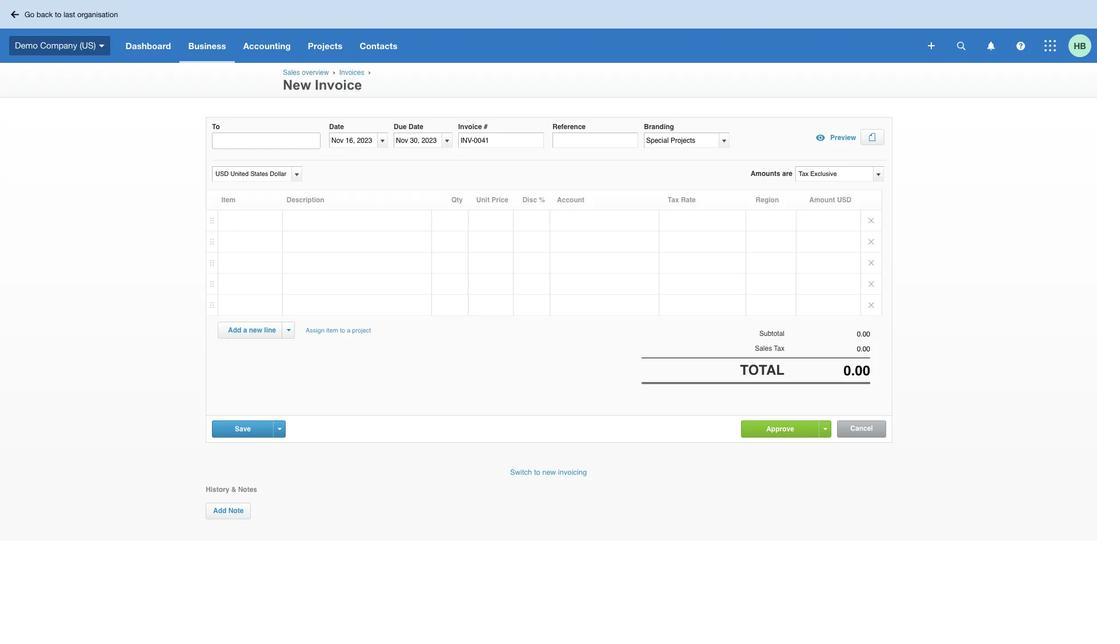 Task type: describe. For each thing, give the bounding box(es) containing it.
new
[[283, 77, 311, 93]]

more add line options... image
[[287, 330, 291, 332]]

(us)
[[80, 40, 96, 50]]

usd
[[838, 196, 852, 204]]

2 › from the left
[[369, 69, 371, 76]]

note
[[229, 507, 244, 515]]

disc %
[[523, 196, 545, 204]]

contacts
[[360, 41, 398, 51]]

accounting
[[243, 41, 291, 51]]

organisation
[[77, 10, 118, 19]]

new for to
[[543, 468, 556, 477]]

due
[[394, 123, 407, 131]]

3 delete line item image from the top
[[862, 274, 882, 295]]

switch
[[511, 468, 532, 477]]

Date text field
[[330, 133, 377, 148]]

amounts
[[751, 170, 781, 178]]

invoice inside sales overview › invoices › new invoice
[[315, 77, 362, 93]]

Invoice # text field
[[459, 133, 544, 148]]

2 horizontal spatial to
[[535, 468, 541, 477]]

preview link
[[813, 129, 857, 146]]

invoices link
[[340, 69, 365, 77]]

2 date from the left
[[409, 123, 424, 131]]

approve link
[[742, 421, 819, 437]]

unit
[[477, 196, 490, 204]]

invoices
[[340, 69, 365, 77]]

switch to new invoicing
[[511, 468, 587, 477]]

unit price
[[477, 196, 509, 204]]

svg image inside go back to last organisation link
[[11, 11, 19, 18]]

add a new line
[[228, 327, 276, 335]]

item
[[327, 327, 338, 335]]

business button
[[180, 29, 235, 63]]

total
[[741, 362, 785, 378]]

history
[[206, 486, 230, 494]]

delete line item image
[[862, 253, 882, 273]]

1 date from the left
[[329, 123, 344, 131]]

add note link
[[206, 503, 251, 520]]

description
[[287, 196, 325, 204]]

cancel button
[[838, 421, 886, 437]]

0 vertical spatial tax
[[668, 196, 680, 204]]

save link
[[213, 421, 273, 437]]

dashboard
[[126, 41, 171, 51]]

sales tax
[[756, 345, 785, 353]]

item
[[222, 196, 236, 204]]

contacts button
[[351, 29, 406, 63]]

save
[[235, 425, 251, 433]]

amounts are
[[751, 170, 793, 178]]

qty
[[452, 196, 463, 204]]

approve
[[767, 425, 795, 433]]

demo company (us)
[[15, 40, 96, 50]]

to for a
[[340, 327, 345, 335]]

branding
[[645, 123, 675, 131]]

preview
[[831, 134, 857, 142]]

2 delete line item image from the top
[[862, 232, 882, 252]]

account
[[557, 196, 585, 204]]

navigation containing dashboard
[[117, 29, 921, 63]]

hb button
[[1069, 29, 1098, 63]]

a inside assign item to a project link
[[347, 327, 351, 335]]

assign
[[306, 327, 325, 335]]

notes
[[238, 486, 257, 494]]

1 delete line item image from the top
[[862, 211, 882, 231]]

1 horizontal spatial svg image
[[1045, 40, 1057, 51]]



Task type: locate. For each thing, give the bounding box(es) containing it.
banner containing hb
[[0, 0, 1098, 63]]

back
[[37, 10, 53, 19]]

0 vertical spatial new
[[249, 327, 262, 335]]

assign item to a project
[[306, 327, 371, 335]]

switch to new invoicing link
[[511, 468, 587, 477]]

0 vertical spatial to
[[55, 10, 62, 19]]

last
[[64, 10, 75, 19]]

1 vertical spatial new
[[543, 468, 556, 477]]

invoice #
[[459, 123, 488, 131]]

sales overview link
[[283, 69, 329, 77]]

0 horizontal spatial to
[[55, 10, 62, 19]]

0 horizontal spatial date
[[329, 123, 344, 131]]

go back to last organisation link
[[7, 5, 125, 23]]

Due Date text field
[[395, 133, 442, 148]]

amount usd
[[810, 196, 852, 204]]

new left line
[[249, 327, 262, 335]]

0 horizontal spatial add
[[213, 507, 227, 515]]

subtotal
[[760, 330, 785, 338]]

sales for sales tax
[[756, 345, 773, 353]]

cancel
[[851, 425, 874, 433]]

sales overview › invoices › new invoice
[[283, 69, 373, 93]]

4 delete line item image from the top
[[862, 295, 882, 316]]

to right switch
[[535, 468, 541, 477]]

go back to last organisation
[[25, 10, 118, 19]]

1 › from the left
[[333, 69, 336, 76]]

date up due date text box
[[409, 123, 424, 131]]

tax left rate
[[668, 196, 680, 204]]

invoice left the #
[[459, 123, 482, 131]]

0 horizontal spatial sales
[[283, 69, 300, 77]]

add a new line link
[[221, 323, 283, 339]]

Reference text field
[[553, 133, 639, 148]]

add left line
[[228, 327, 242, 335]]

to left last
[[55, 10, 62, 19]]

0 horizontal spatial tax
[[668, 196, 680, 204]]

new for a
[[249, 327, 262, 335]]

disc
[[523, 196, 537, 204]]

add note
[[213, 507, 244, 515]]

sales down subtotal
[[756, 345, 773, 353]]

more approve options... image
[[824, 428, 828, 431]]

a left line
[[243, 327, 247, 335]]

rate
[[682, 196, 696, 204]]

sales up new
[[283, 69, 300, 77]]

add left note
[[213, 507, 227, 515]]

region
[[756, 196, 780, 204]]

sales for sales overview › invoices › new invoice
[[283, 69, 300, 77]]

to
[[55, 10, 62, 19], [340, 327, 345, 335], [535, 468, 541, 477]]

1 horizontal spatial add
[[228, 327, 242, 335]]

1 vertical spatial sales
[[756, 345, 773, 353]]

1 horizontal spatial invoice
[[459, 123, 482, 131]]

demo
[[15, 40, 38, 50]]

more save options... image
[[278, 428, 282, 431]]

&
[[231, 486, 236, 494]]

0 horizontal spatial ›
[[333, 69, 336, 76]]

are
[[783, 170, 793, 178]]

amount
[[810, 196, 836, 204]]

0 vertical spatial invoice
[[315, 77, 362, 93]]

2 vertical spatial to
[[535, 468, 541, 477]]

svg image
[[1045, 40, 1057, 51], [988, 41, 995, 50]]

company
[[40, 40, 77, 50]]

a left project on the left bottom of the page
[[347, 327, 351, 335]]

1 horizontal spatial date
[[409, 123, 424, 131]]

to for last
[[55, 10, 62, 19]]

reference
[[553, 123, 586, 131]]

tax rate
[[668, 196, 696, 204]]

projects
[[308, 41, 343, 51]]

0 horizontal spatial a
[[243, 327, 247, 335]]

1 horizontal spatial to
[[340, 327, 345, 335]]

projects button
[[300, 29, 351, 63]]

date
[[329, 123, 344, 131], [409, 123, 424, 131]]

new
[[249, 327, 262, 335], [543, 468, 556, 477]]

overview
[[302, 69, 329, 77]]

1 vertical spatial add
[[213, 507, 227, 515]]

0 vertical spatial add
[[228, 327, 242, 335]]

dashboard link
[[117, 29, 180, 63]]

0 horizontal spatial new
[[249, 327, 262, 335]]

1 vertical spatial tax
[[775, 345, 785, 353]]

add for add a new line
[[228, 327, 242, 335]]

banner
[[0, 0, 1098, 63]]

business
[[188, 41, 226, 51]]

a
[[243, 327, 247, 335], [347, 327, 351, 335]]

price
[[492, 196, 509, 204]]

sales
[[283, 69, 300, 77], [756, 345, 773, 353]]

demo company (us) button
[[0, 29, 117, 63]]

navigation
[[117, 29, 921, 63]]

invoice
[[315, 77, 362, 93], [459, 123, 482, 131]]

1 vertical spatial to
[[340, 327, 345, 335]]

add inside add a new line link
[[228, 327, 242, 335]]

#
[[484, 123, 488, 131]]

None text field
[[645, 133, 731, 148], [213, 167, 290, 181], [797, 167, 873, 181], [785, 346, 871, 354], [645, 133, 731, 148], [213, 167, 290, 181], [797, 167, 873, 181], [785, 346, 871, 354]]

0 horizontal spatial invoice
[[315, 77, 362, 93]]

line
[[264, 327, 276, 335]]

add
[[228, 327, 242, 335], [213, 507, 227, 515]]

invoice down invoices
[[315, 77, 362, 93]]

to
[[212, 123, 220, 131]]

›
[[333, 69, 336, 76], [369, 69, 371, 76]]

1 horizontal spatial new
[[543, 468, 556, 477]]

date up the date text box
[[329, 123, 344, 131]]

svg image inside demo company (us) popup button
[[99, 44, 104, 47]]

add for add note
[[213, 507, 227, 515]]

history & notes
[[206, 486, 257, 494]]

new left invoicing
[[543, 468, 556, 477]]

1 horizontal spatial ›
[[369, 69, 371, 76]]

› right invoices
[[369, 69, 371, 76]]

go
[[25, 10, 35, 19]]

svg image
[[11, 11, 19, 18], [958, 41, 966, 50], [1017, 41, 1026, 50], [929, 42, 936, 49], [99, 44, 104, 47]]

to right item
[[340, 327, 345, 335]]

1 vertical spatial invoice
[[459, 123, 482, 131]]

0 horizontal spatial svg image
[[988, 41, 995, 50]]

a inside add a new line link
[[243, 327, 247, 335]]

None text field
[[785, 331, 871, 339], [785, 363, 871, 379], [785, 331, 871, 339], [785, 363, 871, 379]]

assign item to a project link
[[301, 322, 376, 340]]

accounting button
[[235, 29, 300, 63]]

tax
[[668, 196, 680, 204], [775, 345, 785, 353]]

1 horizontal spatial sales
[[756, 345, 773, 353]]

sales inside sales overview › invoices › new invoice
[[283, 69, 300, 77]]

%
[[539, 196, 545, 204]]

add inside add note link
[[213, 507, 227, 515]]

1 horizontal spatial tax
[[775, 345, 785, 353]]

hb
[[1075, 40, 1087, 51]]

project
[[352, 327, 371, 335]]

invoicing
[[558, 468, 587, 477]]

due date
[[394, 123, 424, 131]]

1 horizontal spatial a
[[347, 327, 351, 335]]

delete line item image
[[862, 211, 882, 231], [862, 232, 882, 252], [862, 274, 882, 295], [862, 295, 882, 316]]

0 vertical spatial sales
[[283, 69, 300, 77]]

› left invoices
[[333, 69, 336, 76]]

tax down subtotal
[[775, 345, 785, 353]]



Task type: vqa. For each thing, say whether or not it's contained in the screenshot.
the Assign item to a project 'link'
yes



